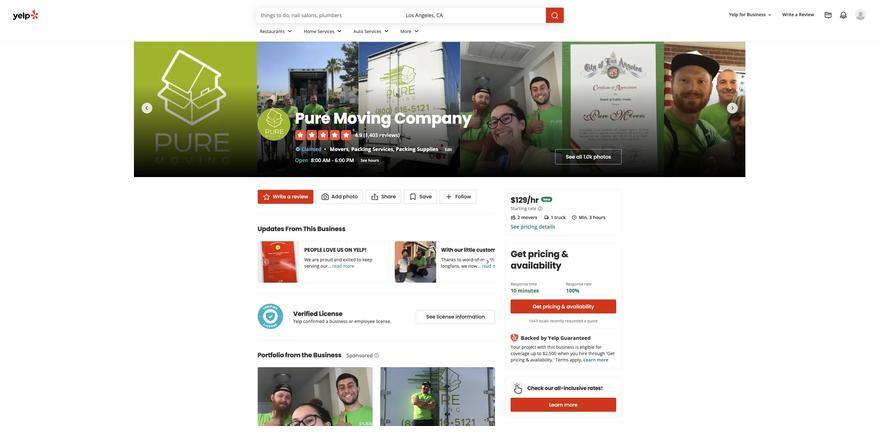 Task type: vqa. For each thing, say whether or not it's contained in the screenshot.
first the you
no



Task type: locate. For each thing, give the bounding box(es) containing it.
1 horizontal spatial read
[[482, 263, 492, 269]]

read more for customer!
[[482, 263, 504, 269]]

1 horizontal spatial response
[[566, 282, 584, 287]]

0 vertical spatial availability
[[511, 260, 562, 272]]

a right the confirmed
[[326, 319, 328, 325]]

moving
[[334, 108, 391, 129]]

1 horizontal spatial learn more
[[584, 357, 609, 363]]

1 horizontal spatial yelp
[[548, 335, 559, 342]]

1 vertical spatial business
[[556, 344, 575, 350]]

business for updates from this business
[[317, 225, 346, 234]]

2 vertical spatial yelp
[[548, 335, 559, 342]]

learn more down the through
[[584, 357, 609, 363]]

2 and from the left
[[496, 257, 504, 263]]

pricing inside button
[[543, 303, 561, 311]]

to up we
[[457, 257, 462, 263]]

to right up at right bottom
[[538, 351, 542, 357]]

see left license
[[426, 314, 436, 321]]

business inside button
[[747, 12, 766, 18]]

24 chevron down v2 image inside the home services link
[[336, 28, 344, 35]]

updates from this business element
[[248, 214, 526, 283]]

, down reviews)
[[393, 146, 395, 153]]

get right customer!
[[511, 248, 527, 261]]

0 horizontal spatial for
[[596, 344, 602, 350]]

availability
[[511, 260, 562, 272], [567, 303, 594, 311]]

16 clock v2 image
[[572, 215, 577, 220]]

1 horizontal spatial none field
[[406, 12, 541, 19]]

24 share v2 image
[[371, 193, 379, 201]]

our left all-
[[545, 385, 554, 392]]

0 horizontal spatial 24 chevron down v2 image
[[286, 28, 294, 35]]

24 chevron down v2 image left auto
[[336, 28, 344, 35]]

services right auto
[[365, 28, 382, 34]]

1 vertical spatial 16 info v2 image
[[374, 353, 379, 358]]

24 chevron down v2 image
[[383, 28, 390, 35], [413, 28, 421, 35]]

2 vertical spatial &
[[526, 357, 530, 363]]

quote
[[588, 319, 598, 324]]

1 horizontal spatial to
[[457, 257, 462, 263]]

eligible
[[580, 344, 595, 350]]

(1,403 reviews) link
[[364, 132, 400, 139]]

supplies
[[417, 146, 438, 153]]

1 horizontal spatial rate
[[585, 282, 592, 287]]

1 vertical spatial get
[[533, 303, 542, 311]]

2 movers
[[518, 215, 538, 221]]

1 horizontal spatial read more
[[482, 263, 504, 269]]

by
[[541, 335, 547, 342]]

0 vertical spatial for
[[740, 12, 746, 18]]

1 horizontal spatial business
[[556, 344, 575, 350]]

0 vertical spatial 16 info v2 image
[[538, 206, 543, 211]]

learn more link
[[584, 357, 609, 363], [511, 398, 616, 412]]

and inside thanks to word-of-mouth and life- longfans, we now…
[[496, 257, 504, 263]]

movers link
[[330, 146, 349, 153]]

for inside "your project with this business is eligible for coverage up to $2,500 when you hire through 'get pricing & availability.' terms apply."
[[596, 344, 602, 350]]

learn
[[584, 357, 596, 363], [550, 402, 563, 409]]

0 horizontal spatial none field
[[261, 12, 396, 19]]

0 horizontal spatial write
[[273, 193, 286, 201]]

0 vertical spatial learn
[[584, 357, 596, 363]]

1 vertical spatial availability
[[567, 303, 594, 311]]

0 horizontal spatial 24 chevron down v2 image
[[383, 28, 390, 35]]

to
[[357, 257, 361, 263], [457, 257, 462, 263], [538, 351, 542, 357]]

availability up time
[[511, 260, 562, 272]]

see for see pricing details
[[511, 223, 520, 230]]

our inside updates from this business element
[[455, 247, 463, 254]]

1 vertical spatial learn more link
[[511, 398, 616, 412]]

None field
[[261, 12, 396, 19], [406, 12, 541, 19]]

pricing up recently at the right bottom
[[543, 303, 561, 311]]

hire
[[579, 351, 588, 357]]

see pricing details button
[[511, 223, 555, 230]]

& inside "your project with this business is eligible for coverage up to $2,500 when you hire through 'get pricing & availability.' terms apply."
[[526, 357, 530, 363]]

response inside response time 10 minutes
[[511, 282, 528, 287]]

1 horizontal spatial ,
[[393, 146, 395, 153]]

claimed
[[302, 146, 322, 153]]

learn more link down the through
[[584, 357, 609, 363]]

apply.
[[570, 357, 583, 363]]

0 horizontal spatial packing
[[351, 146, 371, 153]]

2 vertical spatial business
[[313, 351, 342, 360]]

1 vertical spatial rate
[[585, 282, 592, 287]]

min.
[[579, 215, 589, 221]]

get pricing & availability up time
[[511, 248, 569, 272]]

updates
[[258, 225, 284, 234]]

1 horizontal spatial for
[[740, 12, 746, 18]]

review
[[292, 193, 308, 201]]

save
[[420, 193, 432, 201]]

24 add v2 image
[[445, 193, 453, 201]]

reviews)
[[380, 132, 400, 139]]

home services link
[[299, 23, 349, 41]]

1 horizontal spatial 16 info v2 image
[[538, 206, 543, 211]]

learn down all-
[[550, 402, 563, 409]]

learn inside learn more link
[[550, 402, 563, 409]]

0 vertical spatial business
[[330, 319, 348, 325]]

availability up requested
[[567, 303, 594, 311]]

see for see hours
[[361, 158, 367, 163]]

1 vertical spatial our
[[545, 385, 554, 392]]

yelp inside verified license yelp confirmed a business or employee license.
[[293, 319, 302, 325]]

learn down hire
[[584, 357, 596, 363]]

next image
[[484, 258, 491, 266]]

1 none field from the left
[[261, 12, 396, 19]]

previous image inside updates from this business element
[[262, 258, 269, 266]]

rate
[[528, 206, 537, 212], [585, 282, 592, 287]]

auto services link
[[349, 23, 396, 41]]

read for us
[[333, 263, 342, 269]]

see hours
[[361, 158, 379, 163]]

business categories element
[[255, 23, 867, 41]]

0 vertical spatial our
[[455, 247, 463, 254]]

read more
[[333, 263, 354, 269], [482, 263, 504, 269]]

response up 10
[[511, 282, 528, 287]]

0 vertical spatial previous image
[[143, 104, 150, 112]]

see license information
[[426, 314, 485, 321]]

2 horizontal spatial yelp
[[730, 12, 739, 18]]

4.9 star rating image
[[295, 130, 351, 140]]

1643 locals recently requested a quote
[[529, 319, 598, 324]]

and left life-
[[496, 257, 504, 263]]

business up 'love'
[[317, 225, 346, 234]]

1.0k
[[584, 153, 593, 161]]

1 horizontal spatial availability
[[567, 303, 594, 311]]

coverage
[[511, 351, 530, 357]]

write inside 'user actions' element
[[783, 12, 794, 18]]

time
[[529, 282, 537, 287]]

2 24 chevron down v2 image from the left
[[413, 28, 421, 35]]

0 horizontal spatial previous image
[[143, 104, 150, 112]]

read
[[333, 263, 342, 269], [482, 263, 492, 269]]

we
[[304, 257, 311, 263]]

read more down the exited
[[333, 263, 354, 269]]

for left 16 chevron down v2 image
[[740, 12, 746, 18]]

16 info v2 image inside portfolio from the business element
[[374, 353, 379, 358]]

24 chevron down v2 image right more
[[413, 28, 421, 35]]

0 vertical spatial get
[[511, 248, 527, 261]]

1 read from the left
[[333, 263, 342, 269]]

response up "100%" at bottom
[[566, 282, 584, 287]]

0 horizontal spatial read more
[[333, 263, 354, 269]]

and down us
[[334, 257, 342, 263]]

1 vertical spatial get pricing & availability
[[533, 303, 594, 311]]

1 24 chevron down v2 image from the left
[[383, 28, 390, 35]]

1 24 chevron down v2 image from the left
[[286, 28, 294, 35]]

yelp for business
[[730, 12, 766, 18]]

0 vertical spatial rate
[[528, 206, 537, 212]]

get up the 1643
[[533, 303, 542, 311]]

1 horizontal spatial photo of pure moving company - los angeles, ca, us. image
[[467, 42, 568, 177]]

rate inside response rate 100%
[[585, 282, 592, 287]]

get pricing & availability button
[[511, 300, 616, 314]]

1 read more from the left
[[333, 263, 354, 269]]

24 chevron down v2 image right restaurants in the top left of the page
[[286, 28, 294, 35]]

thanks to word-of-mouth and life- longfans, we now…
[[441, 257, 512, 269]]

a left review on the top right of the page
[[796, 12, 798, 18]]

0 horizontal spatial ,
[[349, 146, 350, 153]]

2 horizontal spatial to
[[538, 351, 542, 357]]

24 camera v2 image
[[321, 193, 329, 201]]

pure
[[295, 108, 331, 129]]

1 vertical spatial hours
[[593, 215, 606, 221]]

1 vertical spatial learn
[[550, 402, 563, 409]]

1 response from the left
[[511, 282, 528, 287]]

see left 'all'
[[566, 153, 575, 161]]

home services
[[304, 28, 335, 34]]

business up when in the right of the page
[[556, 344, 575, 350]]

none field find
[[261, 12, 396, 19]]

get inside button
[[533, 303, 542, 311]]

a left review
[[287, 193, 291, 201]]

0 horizontal spatial 16 info v2 image
[[374, 353, 379, 358]]

business right the
[[313, 351, 342, 360]]

more
[[401, 28, 412, 34]]

with
[[441, 247, 453, 254]]

get pricing & availability inside get pricing & availability button
[[533, 303, 594, 311]]

to left keep
[[357, 257, 361, 263]]

0 horizontal spatial our
[[455, 247, 463, 254]]

0 horizontal spatial to
[[357, 257, 361, 263]]

1 horizontal spatial packing
[[396, 146, 416, 153]]

longfans,
[[441, 263, 460, 269]]

0 vertical spatial &
[[562, 248, 569, 261]]

, up pm
[[349, 146, 350, 153]]

add photo link
[[316, 190, 363, 204]]

1 horizontal spatial 24 chevron down v2 image
[[336, 28, 344, 35]]

0 horizontal spatial hours
[[368, 158, 379, 163]]

see license information button
[[416, 310, 495, 324]]

and
[[334, 257, 342, 263], [496, 257, 504, 263]]

photo of pure moving company - los angeles, ca, us. pure moving company image
[[26, 42, 161, 177]]

word-
[[463, 257, 475, 263]]

read more down mouth
[[482, 263, 504, 269]]

for up the through
[[596, 344, 602, 350]]

learn more link down check our all-inclusive rates!
[[511, 398, 616, 412]]

0 horizontal spatial get
[[511, 248, 527, 261]]

get pricing & availability up "1643 locals recently requested a quote"
[[533, 303, 594, 311]]

we are proud and exited to keep serving our…
[[304, 257, 373, 269]]

services for auto services
[[365, 28, 382, 34]]

minutes
[[518, 287, 539, 294]]

0 vertical spatial business
[[747, 12, 766, 18]]

get inside the get pricing & availability
[[511, 248, 527, 261]]

1 vertical spatial yelp
[[293, 319, 302, 325]]

business inside verified license yelp confirmed a business or employee license.
[[330, 319, 348, 325]]

availability inside button
[[567, 303, 594, 311]]

write for write a review
[[783, 12, 794, 18]]

rate for starting rate
[[528, 206, 537, 212]]

24 save outline v2 image
[[409, 193, 417, 201]]

response inside response rate 100%
[[566, 282, 584, 287]]

for
[[740, 12, 746, 18], [596, 344, 602, 350]]

packing
[[351, 146, 371, 153], [396, 146, 416, 153]]

yelp
[[730, 12, 739, 18], [293, 319, 302, 325], [548, 335, 559, 342]]

& inside get pricing & availability button
[[562, 303, 566, 311]]

24 chevron down v2 image inside more link
[[413, 28, 421, 35]]

0 vertical spatial yelp
[[730, 12, 739, 18]]

1 vertical spatial &
[[562, 303, 566, 311]]

1 vertical spatial previous image
[[262, 258, 269, 266]]

1 horizontal spatial our
[[545, 385, 554, 392]]

people love us on yelp!
[[304, 247, 367, 254]]

0 horizontal spatial learn more
[[550, 402, 578, 409]]

auto services
[[354, 28, 382, 34]]

previous image for updates from this business
[[143, 104, 150, 112]]

packing up see hours
[[351, 146, 371, 153]]

8:00
[[311, 157, 321, 164]]

check
[[528, 385, 544, 392]]

$2,500
[[543, 351, 557, 357]]

response for 10
[[511, 282, 528, 287]]

packing down reviews)
[[396, 146, 416, 153]]

pricing down coverage
[[511, 357, 525, 363]]

more right next icon
[[493, 263, 504, 269]]

more
[[343, 263, 354, 269], [493, 263, 504, 269], [597, 357, 609, 363], [565, 402, 578, 409]]

2 24 chevron down v2 image from the left
[[336, 28, 344, 35]]

get
[[511, 248, 527, 261], [533, 303, 542, 311]]

read right our…
[[333, 263, 342, 269]]

we
[[461, 263, 467, 269]]

hours
[[368, 158, 379, 163], [593, 215, 606, 221]]

1 vertical spatial business
[[317, 225, 346, 234]]

employee
[[355, 319, 375, 325]]

0 horizontal spatial learn
[[550, 402, 563, 409]]

write left review on the top right of the page
[[783, 12, 794, 18]]

1
[[551, 215, 554, 221]]

little
[[464, 247, 476, 254]]

None search field
[[256, 8, 565, 23]]

recently
[[550, 319, 564, 324]]

see inside button
[[426, 314, 436, 321]]

next image
[[729, 104, 737, 112]]

see down 16 number of employees v2 icon
[[511, 223, 520, 230]]

your
[[511, 344, 521, 350]]

hours right 3
[[593, 215, 606, 221]]

1 horizontal spatial 24 chevron down v2 image
[[413, 28, 421, 35]]

16 info v2 image
[[538, 206, 543, 211], [374, 353, 379, 358]]

previous image
[[143, 104, 150, 112], [262, 258, 269, 266]]

2 response from the left
[[566, 282, 584, 287]]

1 vertical spatial write
[[273, 193, 286, 201]]

learn more down check our all-inclusive rates!
[[550, 402, 578, 409]]

Near text field
[[406, 12, 541, 19]]

2 read from the left
[[482, 263, 492, 269]]

share
[[381, 193, 396, 201]]

write
[[783, 12, 794, 18], [273, 193, 286, 201]]

services right the home
[[318, 28, 335, 34]]

save button
[[404, 190, 437, 204]]

1 photo of pure moving company - los angeles, ca, us. image from the left
[[161, 42, 263, 177]]

0 horizontal spatial response
[[511, 282, 528, 287]]

16 info v2 image for starting rate
[[538, 206, 543, 211]]

0 horizontal spatial yelp
[[293, 319, 302, 325]]

portfolio
[[258, 351, 284, 360]]

pricing down movers
[[521, 223, 538, 230]]

none field "near"
[[406, 12, 541, 19]]

business left or
[[330, 319, 348, 325]]

100%
[[566, 287, 580, 294]]

0 horizontal spatial photo of pure moving company - los angeles, ca, us. image
[[161, 42, 263, 177]]

0 horizontal spatial rate
[[528, 206, 537, 212]]

0 horizontal spatial read
[[333, 263, 342, 269]]

0 vertical spatial hours
[[368, 158, 379, 163]]

business
[[330, 319, 348, 325], [556, 344, 575, 350]]

24 chevron down v2 image right auto services
[[383, 28, 390, 35]]

photo of pure moving company - los angeles, ca, us. image
[[161, 42, 263, 177], [467, 42, 568, 177]]

0 vertical spatial write
[[783, 12, 794, 18]]

packing supplies link
[[396, 146, 438, 153]]

from
[[285, 351, 301, 360]]

16 chevron down v2 image
[[768, 12, 773, 17]]

16 number of employees v2 image
[[511, 215, 516, 220]]

to inside we are proud and exited to keep serving our…
[[357, 257, 361, 263]]

hours down "packing services" link
[[368, 158, 379, 163]]

our for check
[[545, 385, 554, 392]]

0 horizontal spatial and
[[334, 257, 342, 263]]

pricing
[[521, 223, 538, 230], [528, 248, 560, 261], [543, 303, 561, 311], [511, 357, 525, 363]]

read down mouth
[[482, 263, 492, 269]]

2 none field from the left
[[406, 12, 541, 19]]

see for see all 1.0k photos
[[566, 153, 575, 161]]

read more for on
[[333, 263, 354, 269]]

see right pm
[[361, 158, 367, 163]]

1 horizontal spatial hours
[[593, 215, 606, 221]]

24 chevron down v2 image for auto services
[[383, 28, 390, 35]]

open 8:00 am - 6:00 pm
[[295, 157, 354, 164]]

business for portfolio from the business
[[313, 351, 342, 360]]

yelp for by
[[548, 335, 559, 342]]

0 horizontal spatial availability
[[511, 260, 562, 272]]

write right 24 star v2 image
[[273, 193, 286, 201]]

0 horizontal spatial business
[[330, 319, 348, 325]]

2 packing from the left
[[396, 146, 416, 153]]

24 chevron down v2 image inside auto services link
[[383, 28, 390, 35]]

1 horizontal spatial write
[[783, 12, 794, 18]]

1 horizontal spatial previous image
[[262, 258, 269, 266]]

2 read more from the left
[[482, 263, 504, 269]]

1 and from the left
[[334, 257, 342, 263]]

business left 16 chevron down v2 image
[[747, 12, 766, 18]]

1 horizontal spatial get
[[533, 303, 542, 311]]

for inside button
[[740, 12, 746, 18]]

24 chevron down v2 image inside restaurants link
[[286, 28, 294, 35]]

1 vertical spatial for
[[596, 344, 602, 350]]

follow button
[[440, 190, 477, 204]]

1 horizontal spatial and
[[496, 257, 504, 263]]

love
[[323, 247, 336, 254]]

24 chevron down v2 image
[[286, 28, 294, 35], [336, 28, 344, 35]]

our left little
[[455, 247, 463, 254]]



Task type: describe. For each thing, give the bounding box(es) containing it.
write for write a review
[[273, 193, 286, 201]]

people
[[304, 247, 322, 254]]

you
[[571, 351, 578, 357]]

maria w. image
[[855, 9, 867, 20]]

mouth
[[481, 257, 495, 263]]

portfolio from the business element
[[248, 341, 499, 427]]

availability inside the get pricing & availability
[[511, 260, 562, 272]]

a inside verified license yelp confirmed a business or employee license.
[[326, 319, 328, 325]]

more down the exited
[[343, 263, 354, 269]]

services down (1,403 reviews) link
[[373, 146, 393, 153]]

read for little
[[482, 263, 492, 269]]

see all 1.0k photos link
[[556, 149, 622, 165]]

see hours link
[[358, 157, 382, 165]]

people love us on yelp! image
[[258, 242, 299, 283]]

2
[[518, 215, 520, 221]]

1 horizontal spatial learn
[[584, 357, 596, 363]]

rates!
[[588, 385, 603, 392]]

'get
[[607, 351, 615, 357]]

projects image
[[825, 11, 832, 19]]

with our little customer!
[[441, 247, 503, 254]]

24 chevron down v2 image for more
[[413, 28, 421, 35]]

license
[[437, 314, 454, 321]]

our…
[[321, 263, 331, 269]]

24 chevron down v2 image for restaurants
[[286, 28, 294, 35]]

company
[[395, 108, 472, 129]]

this
[[303, 225, 316, 234]]

review
[[799, 12, 815, 18]]

follow
[[456, 193, 471, 201]]

24 chevron down v2 image for home services
[[336, 28, 344, 35]]

confirmed
[[303, 319, 325, 325]]

$129/hr
[[511, 195, 539, 206]]

photos
[[594, 153, 611, 161]]

add
[[332, 193, 342, 201]]

see for see license information
[[426, 314, 436, 321]]

yelp for license
[[293, 319, 302, 325]]

photo of pure moving company - los angeles, ca, us. alex and russle! image
[[365, 42, 467, 177]]

write a review
[[273, 193, 308, 201]]

loading interface... image
[[749, 42, 880, 177]]

pure moving company
[[295, 108, 472, 129]]

rate for response rate 100%
[[585, 282, 592, 287]]

new
[[543, 197, 551, 202]]

more down inclusive
[[565, 402, 578, 409]]

photo
[[343, 193, 358, 201]]

search image
[[551, 12, 559, 19]]

services for home services
[[318, 28, 335, 34]]

life-
[[505, 257, 512, 263]]

24 star v2 image
[[263, 193, 270, 201]]

auto
[[354, 28, 364, 34]]

more down the through
[[597, 357, 609, 363]]

6:00
[[335, 157, 345, 164]]

are
[[312, 257, 319, 263]]

information
[[456, 314, 485, 321]]

-
[[332, 157, 334, 164]]

16 shipping v2 image
[[544, 215, 550, 220]]

1 , from the left
[[349, 146, 350, 153]]

photo of pure moving company - los angeles, ca, us. best los angeles movers! image
[[263, 42, 365, 177]]

pm
[[346, 157, 354, 164]]

now…
[[469, 263, 481, 269]]

see pricing details
[[511, 223, 555, 230]]

with our little customer! image
[[395, 242, 436, 283]]

share button
[[366, 190, 402, 204]]

yelp inside button
[[730, 12, 739, 18]]

inclusive
[[564, 385, 587, 392]]

backed
[[521, 335, 540, 342]]

photo of pure moving company - los angeles, ca, us. thumbs up! image
[[568, 42, 749, 177]]

0 vertical spatial get pricing & availability
[[511, 248, 569, 272]]

a left quote
[[584, 319, 587, 324]]

to inside thanks to word-of-mouth and life- longfans, we now…
[[457, 257, 462, 263]]

license
[[319, 310, 343, 319]]

response for 100%
[[566, 282, 584, 287]]

yelp!
[[353, 247, 367, 254]]

guaranteed
[[561, 335, 591, 342]]

3
[[590, 215, 592, 221]]

movers
[[522, 215, 538, 221]]

locals
[[539, 319, 549, 324]]

user actions element
[[724, 8, 876, 47]]

all-
[[555, 385, 564, 392]]

edit button
[[442, 146, 455, 154]]

1 packing from the left
[[351, 146, 371, 153]]

your project with this business is eligible for coverage up to $2,500 when you hire through 'get pricing & availability.' terms apply.
[[511, 344, 615, 363]]

write a review link
[[258, 190, 313, 204]]

hours inside see hours link
[[368, 158, 379, 163]]

2 photo of pure moving company - los angeles, ca, us. image from the left
[[467, 42, 568, 177]]

and inside we are proud and exited to keep serving our…
[[334, 257, 342, 263]]

updates from this business
[[258, 225, 346, 234]]

our for with
[[455, 247, 463, 254]]

customer!
[[477, 247, 503, 254]]

availability.'
[[531, 357, 555, 363]]

business inside "your project with this business is eligible for coverage up to $2,500 when you hire through 'get pricing & availability.' terms apply."
[[556, 344, 575, 350]]

write a review
[[783, 12, 815, 18]]

yelp for business button
[[727, 9, 775, 21]]

Find text field
[[261, 12, 396, 19]]

serving
[[304, 263, 319, 269]]

16 info v2 image for sponsored
[[374, 353, 379, 358]]

0 vertical spatial learn more link
[[584, 357, 609, 363]]

to inside "your project with this business is eligible for coverage up to $2,500 when you hire through 'get pricing & availability.' terms apply."
[[538, 351, 542, 357]]

2 , from the left
[[393, 146, 395, 153]]

(1,403
[[364, 132, 378, 139]]

pricing down the details
[[528, 248, 560, 261]]

proud
[[320, 257, 333, 263]]

more link
[[396, 23, 426, 41]]

restaurants link
[[255, 23, 299, 41]]

on
[[345, 247, 352, 254]]

verified license yelp confirmed a business or employee license.
[[293, 310, 392, 325]]

previous image for verified license
[[262, 258, 269, 266]]

thanks
[[441, 257, 456, 263]]

a inside write a review link
[[796, 12, 798, 18]]

a inside write a review link
[[287, 193, 291, 201]]

home
[[304, 28, 317, 34]]

notifications image
[[840, 11, 848, 19]]

1 vertical spatial learn more
[[550, 402, 578, 409]]

restaurants
[[260, 28, 285, 34]]

exited
[[343, 257, 356, 263]]

requested
[[565, 319, 584, 324]]

write a review link
[[780, 9, 817, 21]]

us
[[337, 247, 344, 254]]

through
[[589, 351, 605, 357]]

16 claim filled v2 image
[[295, 147, 300, 152]]

0 vertical spatial learn more
[[584, 357, 609, 363]]

starting rate
[[511, 206, 537, 212]]

this
[[548, 344, 555, 350]]

pricing inside "your project with this business is eligible for coverage up to $2,500 when you hire through 'get pricing & availability.' terms apply."
[[511, 357, 525, 363]]

1643
[[529, 319, 538, 324]]

10
[[511, 287, 517, 294]]

starting
[[511, 206, 527, 212]]

4.9 (1,403 reviews)
[[355, 132, 400, 139]]

backed by yelp guaranteed
[[521, 335, 591, 342]]

4.9
[[355, 132, 362, 139]]

check our all-inclusive rates!
[[528, 385, 603, 392]]



